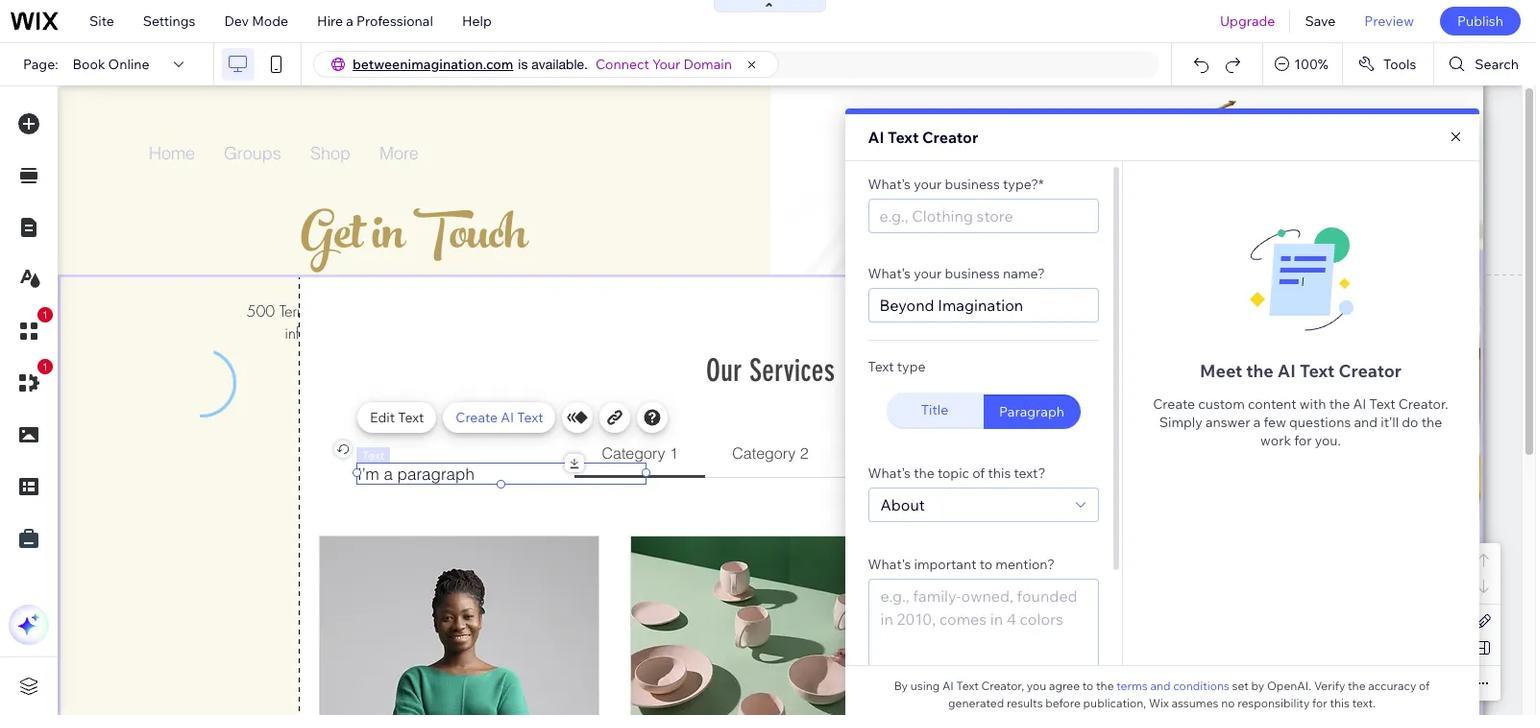 Task type: vqa. For each thing, say whether or not it's contained in the screenshot.
the bottommost to
yes



Task type: locate. For each thing, give the bounding box(es) containing it.
100% button
[[1264, 43, 1342, 86]]

and
[[1354, 414, 1378, 431], [1151, 679, 1171, 694]]

upgrade
[[1220, 12, 1275, 30]]

1 business from the top
[[945, 176, 1000, 193]]

search button
[[1435, 43, 1536, 86]]

conditions
[[1173, 679, 1230, 694]]

for inside set by openai. verify the accuracy of generated results before publication, wix assumes no responsibility for this text.
[[1313, 697, 1328, 711]]

create up the simply
[[1153, 396, 1195, 413]]

tools button
[[1343, 43, 1434, 86]]

your up e.g., chic boutique text box
[[914, 265, 942, 282]]

1
[[42, 309, 48, 321], [42, 361, 48, 373]]

save
[[1305, 12, 1336, 30]]

1 vertical spatial of
[[1419, 679, 1430, 694]]

2 business from the top
[[945, 265, 1000, 282]]

results
[[1007, 697, 1043, 711]]

book
[[73, 56, 105, 73], [1395, 254, 1428, 271], [1395, 254, 1428, 271]]

0 vertical spatial of
[[973, 465, 985, 482]]

1 vertical spatial business
[[945, 265, 1000, 282]]

the up the content
[[1246, 360, 1274, 382]]

1 vertical spatial for
[[1313, 697, 1328, 711]]

what's down ai text creator
[[868, 176, 911, 193]]

0 horizontal spatial this
[[988, 465, 1011, 482]]

generated
[[948, 697, 1004, 711]]

section:
[[1340, 254, 1392, 271], [1340, 254, 1392, 271]]

1 vertical spatial 1
[[42, 361, 48, 373]]

of right topic
[[973, 465, 985, 482]]

1 1 from the top
[[42, 309, 48, 321]]

the up text.
[[1348, 679, 1366, 694]]

of right accuracy
[[1419, 679, 1430, 694]]

1 your from the top
[[914, 176, 942, 193]]

1 horizontal spatial for
[[1313, 697, 1328, 711]]

create right edit text on the bottom
[[456, 409, 498, 426]]

business for name?
[[945, 265, 1000, 282]]

search
[[1475, 56, 1519, 73]]

what's important to mention?
[[868, 556, 1055, 574]]

what's up the about
[[868, 465, 911, 482]]

0 horizontal spatial for
[[1294, 432, 1312, 450]]

create
[[1153, 396, 1195, 413], [456, 409, 498, 426]]

2 what's from the top
[[868, 265, 911, 282]]

create for create ai text
[[456, 409, 498, 426]]

0 vertical spatial business
[[945, 176, 1000, 193]]

100%
[[1294, 56, 1329, 73]]

responsibility
[[1238, 697, 1310, 711]]

text.
[[1353, 697, 1376, 711]]

1 vertical spatial your
[[914, 265, 942, 282]]

section: book online
[[1340, 254, 1472, 271], [1340, 254, 1472, 271]]

2 1 button from the top
[[9, 359, 53, 404]]

1 vertical spatial to
[[1083, 679, 1094, 694]]

1 vertical spatial what's
[[868, 265, 911, 282]]

creator up it'll
[[1339, 360, 1402, 382]]

for down verify
[[1313, 697, 1328, 711]]

online
[[108, 56, 150, 73], [1431, 254, 1472, 271], [1431, 254, 1472, 271]]

1 vertical spatial 1 button
[[9, 359, 53, 404]]

what's your business type?*
[[868, 176, 1044, 193]]

by
[[894, 679, 908, 694]]

0 horizontal spatial of
[[973, 465, 985, 482]]

openai.
[[1267, 679, 1312, 694]]

this down verify
[[1330, 697, 1350, 711]]

connect
[[596, 56, 649, 73]]

verify
[[1314, 679, 1346, 694]]

meet the ai text creator
[[1200, 360, 1402, 382]]

0 vertical spatial 1
[[42, 309, 48, 321]]

to left mention?
[[980, 556, 993, 574]]

0 horizontal spatial and
[[1151, 679, 1171, 694]]

dev mode
[[224, 12, 288, 30]]

0 vertical spatial to
[[980, 556, 993, 574]]

3 what's from the top
[[868, 465, 911, 482]]

type
[[897, 358, 926, 376]]

text
[[888, 128, 919, 147], [868, 358, 894, 376], [1300, 360, 1335, 382], [1370, 396, 1396, 413], [398, 409, 424, 426], [517, 409, 543, 426], [957, 679, 979, 694]]

this
[[988, 465, 1011, 482], [1330, 697, 1350, 711]]

and up wix
[[1151, 679, 1171, 694]]

your for what's your business name?
[[914, 265, 942, 282]]

this inside set by openai. verify the accuracy of generated results before publication, wix assumes no responsibility for this text.
[[1330, 697, 1350, 711]]

and inside create custom content with the ai text creator. simply answer a few questions and it'll do the work for you.
[[1354, 414, 1378, 431]]

what's
[[868, 176, 911, 193], [868, 265, 911, 282], [868, 465, 911, 482]]

1 horizontal spatial create
[[1153, 396, 1195, 413]]

1 vertical spatial creator
[[1339, 360, 1402, 382]]

a inside create custom content with the ai text creator. simply answer a few questions and it'll do the work for you.
[[1254, 414, 1261, 431]]

0 vertical spatial 1 button
[[9, 307, 53, 352]]

edit
[[370, 409, 395, 426]]

this left text?
[[988, 465, 1011, 482]]

and left it'll
[[1354, 414, 1378, 431]]

you
[[1027, 679, 1047, 694]]

your for what's your business type?*
[[914, 176, 942, 193]]

your down ai text creator
[[914, 176, 942, 193]]

what's the topic of this text?
[[868, 465, 1046, 482]]

0 vertical spatial and
[[1354, 414, 1378, 431]]

1 vertical spatial this
[[1330, 697, 1350, 711]]

topic
[[938, 465, 970, 482]]

a
[[346, 12, 353, 30], [1254, 414, 1261, 431]]

the
[[1246, 360, 1274, 382], [1329, 396, 1350, 413], [1422, 414, 1443, 431], [914, 465, 935, 482], [1096, 679, 1114, 694], [1348, 679, 1366, 694]]

for left you.
[[1294, 432, 1312, 450]]

1 horizontal spatial a
[[1254, 414, 1261, 431]]

1 button
[[9, 307, 53, 352], [9, 359, 53, 404]]

2 vertical spatial what's
[[868, 465, 911, 482]]

creator
[[922, 128, 978, 147], [1339, 360, 1402, 382]]

0 vertical spatial for
[[1294, 432, 1312, 450]]

2 your from the top
[[914, 265, 942, 282]]

what's up text type
[[868, 265, 911, 282]]

e.g., Clothing store text field
[[868, 199, 1099, 233]]

create inside create custom content with the ai text creator. simply answer a few questions and it'll do the work for you.
[[1153, 396, 1195, 413]]

1 vertical spatial a
[[1254, 414, 1261, 431]]

creator.
[[1399, 396, 1449, 413]]

0 vertical spatial this
[[988, 465, 1011, 482]]

a left few
[[1254, 414, 1261, 431]]

1 what's from the top
[[868, 176, 911, 193]]

terms and conditions button
[[1117, 678, 1230, 696]]

1 horizontal spatial this
[[1330, 697, 1350, 711]]

publish button
[[1440, 7, 1521, 36]]

to
[[980, 556, 993, 574], [1083, 679, 1094, 694]]

a right hire
[[346, 12, 353, 30]]

0 vertical spatial your
[[914, 176, 942, 193]]

1 horizontal spatial and
[[1354, 414, 1378, 431]]

2 1 from the top
[[42, 361, 48, 373]]

agree
[[1049, 679, 1080, 694]]

your
[[914, 176, 942, 193], [914, 265, 942, 282]]

business
[[945, 176, 1000, 193], [945, 265, 1000, 282]]

0 horizontal spatial a
[[346, 12, 353, 30]]

0 vertical spatial what's
[[868, 176, 911, 193]]

1 horizontal spatial of
[[1419, 679, 1430, 694]]

ai
[[868, 128, 884, 147], [1278, 360, 1296, 382], [1353, 396, 1367, 413], [501, 409, 514, 426], [943, 679, 954, 694]]

publication,
[[1083, 697, 1147, 711]]

professional
[[356, 12, 433, 30]]

business up e.g., clothing store text box
[[945, 176, 1000, 193]]

business up e.g., chic boutique text box
[[945, 265, 1000, 282]]

with
[[1300, 396, 1326, 413]]

for
[[1294, 432, 1312, 450], [1313, 697, 1328, 711]]

creator up what's your business type?*
[[922, 128, 978, 147]]

0 horizontal spatial create
[[456, 409, 498, 426]]

to right the agree
[[1083, 679, 1094, 694]]

0 horizontal spatial creator
[[922, 128, 978, 147]]

simply
[[1159, 414, 1203, 431]]



Task type: describe. For each thing, give the bounding box(es) containing it.
you.
[[1315, 432, 1341, 450]]

it'll
[[1381, 414, 1399, 431]]

is available. connect your domain
[[518, 56, 732, 73]]

1 1 button from the top
[[9, 307, 53, 352]]

terms
[[1117, 679, 1148, 694]]

the up publication,
[[1096, 679, 1114, 694]]

publish
[[1458, 12, 1504, 30]]

content
[[1248, 396, 1297, 413]]

domain
[[684, 56, 732, 73]]

create custom content with the ai text creator. simply answer a few questions and it'll do the work for you.
[[1153, 396, 1449, 450]]

0 vertical spatial a
[[346, 12, 353, 30]]

is
[[518, 57, 528, 72]]

what's your business name?
[[868, 265, 1045, 282]]

custom
[[1198, 396, 1245, 413]]

preview button
[[1350, 0, 1429, 42]]

for inside create custom content with the ai text creator. simply answer a few questions and it'll do the work for you.
[[1294, 432, 1312, 450]]

ai inside create custom content with the ai text creator. simply answer a few questions and it'll do the work for you.
[[1353, 396, 1367, 413]]

available.
[[532, 57, 588, 72]]

hire a professional
[[317, 12, 433, 30]]

set
[[1232, 679, 1249, 694]]

your
[[652, 56, 681, 73]]

about
[[881, 496, 925, 515]]

what's
[[868, 556, 911, 574]]

dev
[[224, 12, 249, 30]]

mention?
[[996, 556, 1055, 574]]

name?
[[1003, 265, 1045, 282]]

the up questions
[[1329, 396, 1350, 413]]

accuracy
[[1368, 679, 1417, 694]]

text inside create custom content with the ai text creator. simply answer a few questions and it'll do the work for you.
[[1370, 396, 1396, 413]]

e.g., family-owned, founded in 2010, comes in 4 colors text field
[[868, 579, 1099, 683]]

few
[[1264, 414, 1286, 431]]

text?
[[1014, 465, 1046, 482]]

assumes
[[1172, 697, 1219, 711]]

create ai text
[[456, 409, 543, 426]]

by
[[1251, 679, 1265, 694]]

betweenimagination.com
[[353, 56, 514, 73]]

0 vertical spatial creator
[[922, 128, 978, 147]]

help
[[462, 12, 492, 30]]

business for type?*
[[945, 176, 1000, 193]]

the inside set by openai. verify the accuracy of generated results before publication, wix assumes no responsibility for this text.
[[1348, 679, 1366, 694]]

answer
[[1206, 414, 1251, 431]]

save button
[[1291, 0, 1350, 42]]

work
[[1261, 432, 1291, 450]]

what's for what's your business type?*
[[868, 176, 911, 193]]

creator,
[[982, 679, 1024, 694]]

create for create custom content with the ai text creator. simply answer a few questions and it'll do the work for you.
[[1153, 396, 1195, 413]]

1 horizontal spatial to
[[1083, 679, 1094, 694]]

do
[[1402, 414, 1419, 431]]

ai text creator
[[868, 128, 978, 147]]

wix
[[1149, 697, 1169, 711]]

set by openai. verify the accuracy of generated results before publication, wix assumes no responsibility for this text.
[[948, 679, 1430, 711]]

title
[[921, 402, 949, 419]]

the left topic
[[914, 465, 935, 482]]

hire
[[317, 12, 343, 30]]

using
[[911, 679, 940, 694]]

preview
[[1365, 12, 1414, 30]]

meet
[[1200, 360, 1243, 382]]

text type
[[868, 358, 926, 376]]

no
[[1221, 697, 1235, 711]]

0 horizontal spatial to
[[980, 556, 993, 574]]

type?*
[[1003, 176, 1044, 193]]

questions
[[1289, 414, 1351, 431]]

edit text
[[370, 409, 424, 426]]

1 horizontal spatial creator
[[1339, 360, 1402, 382]]

what's for what's your business name?
[[868, 265, 911, 282]]

the down creator.
[[1422, 414, 1443, 431]]

1 vertical spatial and
[[1151, 679, 1171, 694]]

tools
[[1383, 56, 1417, 73]]

site
[[89, 12, 114, 30]]

mode
[[252, 12, 288, 30]]

e.g., Chic Boutique text field
[[868, 288, 1099, 323]]

important
[[914, 556, 977, 574]]

paragraph
[[999, 404, 1065, 421]]

of inside set by openai. verify the accuracy of generated results before publication, wix assumes no responsibility for this text.
[[1419, 679, 1430, 694]]

book online
[[73, 56, 150, 73]]

what's for what's the topic of this text?
[[868, 465, 911, 482]]

before
[[1046, 697, 1081, 711]]

by using ai text creator, you agree to the terms and conditions
[[894, 679, 1230, 694]]

settings
[[143, 12, 195, 30]]



